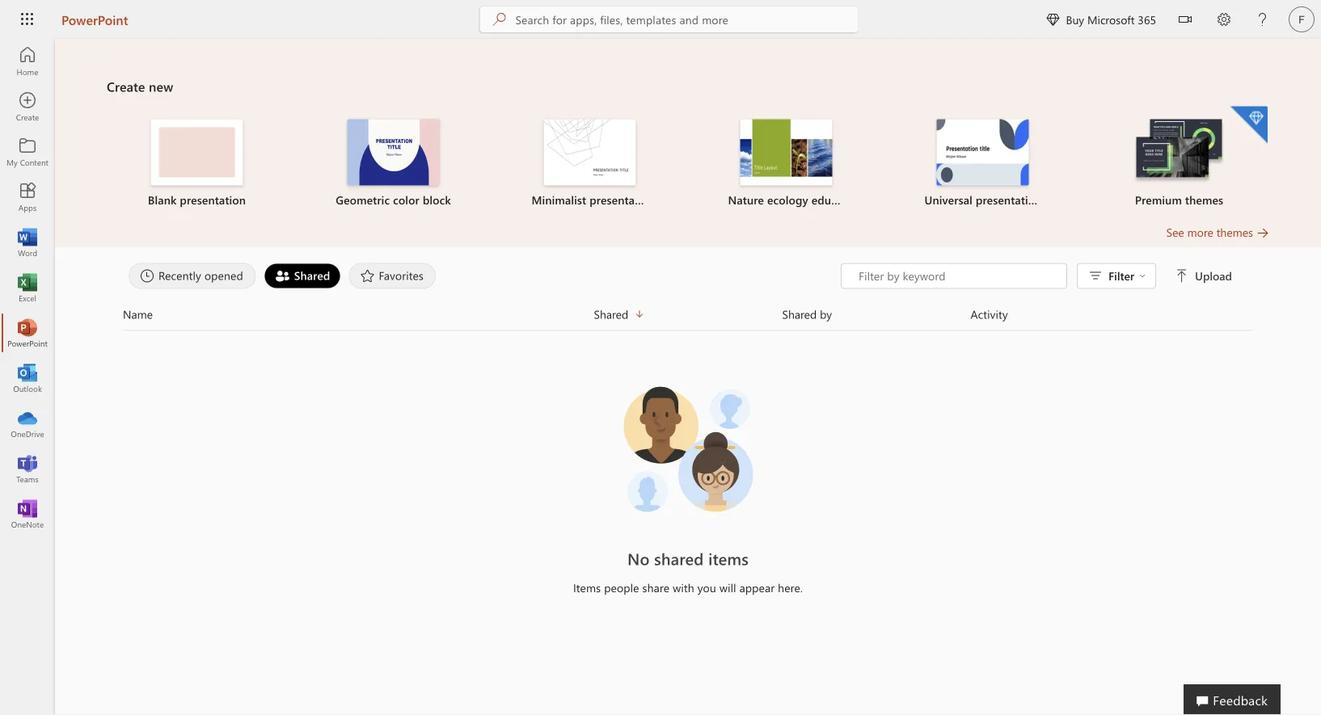 Task type: locate. For each thing, give the bounding box(es) containing it.
shared for "shared" button
[[594, 307, 628, 322]]

tab list
[[125, 263, 841, 289]]

2 horizontal spatial shared
[[782, 307, 817, 322]]

items people share with you will appear here.
[[573, 581, 803, 596]]

presentation inside 'element'
[[180, 192, 246, 207]]

themes
[[1185, 192, 1224, 207], [1217, 225, 1253, 240]]

appear
[[740, 581, 775, 596]]

no shared items
[[627, 548, 749, 570]]

presentation for universal presentation
[[976, 192, 1042, 207]]

filter
[[1109, 268, 1135, 283]]

presentation
[[180, 192, 246, 207], [590, 192, 656, 207], [976, 192, 1042, 207]]

by
[[820, 307, 832, 322]]

people
[[604, 581, 639, 596]]

Search box. Suggestions appear as you type. search field
[[515, 6, 858, 32]]

more
[[1187, 225, 1214, 240]]

geometric color block element
[[305, 119, 482, 208]]

themes right 'more'
[[1217, 225, 1253, 240]]

shared
[[294, 268, 330, 283], [594, 307, 628, 322], [782, 307, 817, 322]]

will
[[720, 581, 736, 596]]

home image
[[19, 53, 36, 70]]


[[1047, 13, 1060, 26]]

None search field
[[480, 6, 858, 32]]

my content image
[[19, 144, 36, 160]]

microsoft
[[1088, 12, 1135, 27]]

universal presentation
[[925, 192, 1042, 207]]

recently opened element
[[129, 263, 256, 289]]

premium themes element
[[1091, 106, 1268, 208]]

shared for shared by
[[782, 307, 817, 322]]

see more themes
[[1167, 225, 1253, 240]]

0 horizontal spatial shared
[[294, 268, 330, 283]]

 button
[[1166, 0, 1205, 42]]


[[1139, 273, 1146, 279]]

presentation down the minimalist presentation image
[[590, 192, 656, 207]]

with
[[673, 581, 694, 596]]

outlook image
[[19, 370, 36, 387]]

navigation
[[0, 39, 55, 537]]

1 horizontal spatial presentation
[[590, 192, 656, 207]]

f
[[1299, 13, 1305, 25]]

0 horizontal spatial presentation
[[180, 192, 246, 207]]

geometric color block image
[[347, 119, 439, 186]]

excel image
[[19, 280, 36, 296]]

shared inside "element"
[[294, 268, 330, 283]]

create
[[107, 78, 145, 95]]

1 horizontal spatial shared
[[594, 307, 628, 322]]

teams image
[[19, 461, 36, 477]]

feedback
[[1213, 691, 1268, 709]]

nature ecology education photo presentation element
[[698, 119, 875, 208]]

items people share with you will appear here. status
[[406, 580, 971, 596]]

create image
[[19, 99, 36, 115]]

1 vertical spatial themes
[[1217, 225, 1253, 240]]

create new
[[107, 78, 173, 95]]

1 presentation from the left
[[180, 192, 246, 207]]

onenote image
[[19, 506, 36, 522]]

see
[[1167, 225, 1184, 240]]

premium
[[1135, 192, 1182, 207]]

2 horizontal spatial presentation
[[976, 192, 1042, 207]]

presentation for blank presentation
[[180, 192, 246, 207]]

minimalist
[[532, 192, 586, 207]]

 buy microsoft 365
[[1047, 12, 1156, 27]]

presentation down universal presentation image
[[976, 192, 1042, 207]]

recently opened tab
[[125, 263, 260, 289]]

row
[[123, 305, 1253, 331]]

shared button
[[594, 305, 782, 324]]

row containing name
[[123, 305, 1253, 331]]

no shared items status
[[406, 548, 971, 570]]

blank presentation
[[148, 192, 246, 207]]

365
[[1138, 12, 1156, 27]]

status
[[841, 263, 1236, 289]]

universal presentation image
[[937, 119, 1029, 186]]

shared by button
[[782, 305, 971, 324]]

2 presentation from the left
[[590, 192, 656, 207]]

minimalist presentation
[[532, 192, 656, 207]]

themes inside button
[[1217, 225, 1253, 240]]

themes up 'more'
[[1185, 192, 1224, 207]]


[[1179, 13, 1192, 26]]

presentation right blank
[[180, 192, 246, 207]]

3 presentation from the left
[[976, 192, 1042, 207]]

premium templates diamond image
[[1231, 106, 1268, 144]]



Task type: describe. For each thing, give the bounding box(es) containing it.
universal
[[925, 192, 973, 207]]

block
[[423, 192, 451, 207]]

here.
[[778, 581, 803, 596]]

presentation for minimalist presentation
[[590, 192, 656, 207]]

you
[[698, 581, 716, 596]]

activity
[[971, 307, 1008, 322]]

blank presentation element
[[108, 119, 285, 208]]

opened
[[204, 268, 243, 283]]

word image
[[19, 234, 36, 251]]

tab list containing recently opened
[[125, 263, 841, 289]]

items
[[573, 581, 601, 596]]

nature ecology education photo presentation image
[[740, 119, 832, 186]]

buy
[[1066, 12, 1084, 27]]

universal presentation element
[[894, 119, 1071, 208]]

geometric color block
[[336, 192, 451, 207]]

feedback button
[[1184, 685, 1281, 716]]

apps image
[[19, 189, 36, 205]]

 upload
[[1176, 268, 1232, 283]]

premium themes image
[[1133, 119, 1225, 184]]

Filter by keyword text field
[[857, 268, 1059, 284]]

powerpoint
[[61, 11, 128, 28]]

favorites
[[379, 268, 424, 283]]

no
[[627, 548, 650, 570]]

shared by
[[782, 307, 832, 322]]

f button
[[1282, 0, 1321, 39]]

name
[[123, 307, 153, 322]]

onedrive image
[[19, 416, 36, 432]]

minimalist presentation image
[[544, 119, 636, 186]]

favorites element
[[349, 263, 436, 289]]

minimalist presentation element
[[501, 119, 678, 208]]

shared tab
[[260, 263, 345, 289]]

name button
[[123, 305, 594, 324]]


[[1176, 270, 1189, 283]]

shared
[[654, 548, 704, 570]]

recently opened
[[158, 268, 243, 283]]

empty state icon image
[[615, 376, 761, 522]]

new
[[149, 78, 173, 95]]

geometric
[[336, 192, 390, 207]]

shared element
[[264, 263, 341, 289]]

upload
[[1195, 268, 1232, 283]]

share
[[642, 581, 670, 596]]

see more themes button
[[1167, 224, 1269, 241]]

filter 
[[1109, 268, 1146, 283]]

activity, column 4 of 4 column header
[[971, 305, 1253, 324]]

0 vertical spatial themes
[[1185, 192, 1224, 207]]

powerpoint banner
[[0, 0, 1321, 42]]

status containing filter
[[841, 263, 1236, 289]]

favorites tab
[[345, 263, 440, 289]]

color
[[393, 192, 420, 207]]

premium themes
[[1135, 192, 1224, 207]]

recently
[[158, 268, 201, 283]]

powerpoint image
[[19, 325, 36, 341]]

blank
[[148, 192, 177, 207]]

items
[[708, 548, 749, 570]]



Task type: vqa. For each thing, say whether or not it's contained in the screenshot.
Banner
no



